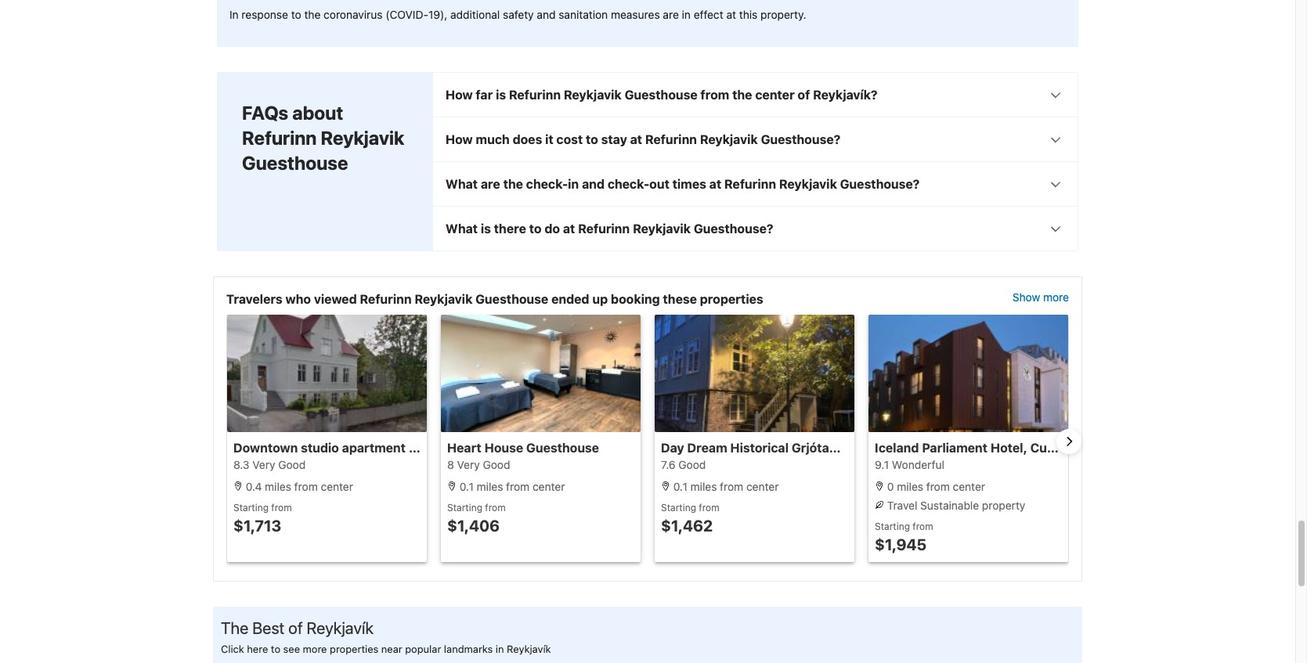 Task type: vqa. For each thing, say whether or not it's contained in the screenshot.


Task type: locate. For each thing, give the bounding box(es) containing it.
from down 0.4 miles from center
[[271, 502, 292, 514]]

at right the stay
[[630, 132, 642, 146]]

miles down 7.6 good
[[691, 480, 717, 494]]

1 check- from the left
[[526, 177, 568, 191]]

1 horizontal spatial check-
[[608, 177, 650, 191]]

starting inside starting from $1,462
[[661, 502, 696, 514]]

starting from $1,406
[[447, 502, 506, 535]]

guesthouse inside heart house guesthouse 8 very good
[[526, 441, 599, 455]]

1 how from the top
[[446, 88, 473, 102]]

0 vertical spatial what
[[446, 177, 478, 191]]

1 miles from the left
[[265, 480, 291, 494]]

1 horizontal spatial in
[[568, 177, 579, 191]]

reykjavík right landmarks
[[507, 643, 551, 656]]

guesthouse
[[625, 88, 698, 102], [242, 152, 348, 174], [476, 292, 549, 306], [526, 441, 599, 455]]

starting up $1,462
[[661, 502, 696, 514]]

2 vertical spatial guesthouse?
[[694, 222, 774, 236]]

guesthouse left ended on the top left
[[476, 292, 549, 306]]

1 good from the left
[[278, 458, 306, 472]]

3 miles from the left
[[691, 480, 717, 494]]

of left reykjavík?
[[798, 88, 810, 102]]

center down day dream historical grjótagata 4 7.6 good
[[747, 480, 779, 494]]

to left the stay
[[586, 132, 598, 146]]

what for what is there to do at refurinn reykjavik guesthouse?
[[446, 222, 478, 236]]

1 horizontal spatial reykjavík
[[507, 643, 551, 656]]

from up $1,945
[[913, 521, 934, 533]]

from inside starting from $1,406
[[485, 502, 506, 514]]

1 vertical spatial of
[[288, 619, 303, 638]]

sustainable
[[921, 499, 979, 512]]

2 what from the top
[[446, 222, 478, 236]]

much
[[476, 132, 510, 146]]

8 very
[[447, 458, 480, 472]]

reykjavík?
[[813, 88, 878, 102]]

center down studio
[[321, 480, 353, 494]]

in inside the best of reykjavík click here to see more properties near popular landmarks in reykjavík
[[496, 643, 504, 656]]

0.1 for $1,406
[[460, 480, 474, 494]]

how left the 'far'
[[446, 88, 473, 102]]

good up 0.4 miles from center
[[278, 458, 306, 472]]

in down cost
[[568, 177, 579, 191]]

good inside downtown studio apartment with king size bed and a sofa 8.3 very good
[[278, 458, 306, 472]]

0 horizontal spatial is
[[481, 222, 491, 236]]

what inside dropdown button
[[446, 222, 478, 236]]

$1,713
[[233, 517, 281, 535]]

what left there
[[446, 222, 478, 236]]

grjótagata
[[792, 441, 856, 455]]

measures
[[611, 8, 660, 21]]

refurinn
[[509, 88, 561, 102], [242, 127, 317, 149], [645, 132, 697, 146], [725, 177, 776, 191], [578, 222, 630, 236], [360, 292, 412, 306]]

starting up the $1,406
[[447, 502, 483, 514]]

guesthouse? inside dropdown button
[[694, 222, 774, 236]]

2 vertical spatial and
[[521, 441, 543, 455]]

what is there to do at refurinn reykjavik guesthouse? button
[[433, 207, 1078, 251]]

travel
[[887, 499, 918, 512]]

properties inside the best of reykjavík click here to see more properties near popular landmarks in reykjavík
[[330, 643, 379, 656]]

1 horizontal spatial 0.1
[[674, 480, 688, 494]]

0 horizontal spatial reykjavík
[[307, 619, 374, 638]]

is inside dropdown button
[[496, 88, 506, 102]]

miles
[[265, 480, 291, 494], [477, 480, 503, 494], [691, 480, 717, 494], [897, 480, 924, 494]]

in left effect
[[682, 8, 691, 21]]

does
[[513, 132, 542, 146]]

miles right 0
[[897, 480, 924, 494]]

0 horizontal spatial 0.1
[[460, 480, 474, 494]]

refurinn down faqs
[[242, 127, 317, 149]]

is inside dropdown button
[[481, 222, 491, 236]]

guesthouse down about
[[242, 152, 348, 174]]

refurinn inside faqs about refurinn reykjavik guesthouse
[[242, 127, 317, 149]]

0.1 miles from center down heart house guesthouse 8 very good
[[457, 480, 565, 494]]

travelers who viewed refurinn reykjavik guesthouse ended up booking these properties
[[226, 292, 764, 306]]

center for $1,713
[[321, 480, 353, 494]]

1 vertical spatial properties
[[330, 643, 379, 656]]

miles for $1,713
[[265, 480, 291, 494]]

0 horizontal spatial more
[[303, 643, 327, 656]]

miles for $1,462
[[691, 480, 717, 494]]

starting from $1,462
[[661, 502, 720, 535]]

1 horizontal spatial is
[[496, 88, 506, 102]]

from up $1,462
[[699, 502, 720, 514]]

to inside dropdown button
[[529, 222, 542, 236]]

miles down 8 very
[[477, 480, 503, 494]]

how for how far is refurinn reykjavik guesthouse from the center of reykjavík?
[[446, 88, 473, 102]]

in for reykjavík
[[496, 643, 504, 656]]

0.1 miles from center for $1,406
[[457, 480, 565, 494]]

who
[[285, 292, 311, 306]]

reykjavík right best
[[307, 619, 374, 638]]

response
[[242, 8, 288, 21]]

to right response
[[291, 8, 301, 21]]

from inside dropdown button
[[701, 88, 730, 102]]

1 horizontal spatial are
[[663, 8, 679, 21]]

1 vertical spatial and
[[582, 177, 605, 191]]

are
[[663, 8, 679, 21], [481, 177, 500, 191]]

more
[[1044, 291, 1069, 304], [303, 643, 327, 656]]

starting inside starting from $1,406
[[447, 502, 483, 514]]

miles right 0.4 at the bottom
[[265, 480, 291, 494]]

the
[[221, 619, 249, 638]]

see
[[283, 643, 300, 656]]

and right the safety
[[537, 8, 556, 21]]

to
[[291, 8, 301, 21], [586, 132, 598, 146], [529, 222, 542, 236], [271, 643, 281, 656]]

properties left near
[[330, 643, 379, 656]]

0 horizontal spatial are
[[481, 177, 500, 191]]

0 vertical spatial how
[[446, 88, 473, 102]]

and inside downtown studio apartment with king size bed and a sofa 8.3 very good
[[521, 441, 543, 455]]

0.1 miles from center down dream
[[671, 480, 779, 494]]

0.1 down 8 very
[[460, 480, 474, 494]]

guesthouse right bed
[[526, 441, 599, 455]]

ended
[[552, 292, 590, 306]]

apartment
[[342, 441, 406, 455]]

is
[[496, 88, 506, 102], [481, 222, 491, 236]]

19),
[[429, 8, 448, 21]]

refurinn down how much does it cost to stay at refurinn reykjavik guesthouse? dropdown button
[[725, 177, 776, 191]]

0 vertical spatial more
[[1044, 291, 1069, 304]]

what inside dropdown button
[[446, 177, 478, 191]]

iceland
[[875, 441, 919, 455]]

1 horizontal spatial 0.1 miles from center
[[671, 480, 779, 494]]

in
[[682, 8, 691, 21], [568, 177, 579, 191], [496, 643, 504, 656]]

check- down the stay
[[608, 177, 650, 191]]

at right times
[[710, 177, 722, 191]]

0.4
[[246, 480, 262, 494]]

region containing $1,713
[[214, 315, 1186, 569]]

more right see
[[303, 643, 327, 656]]

to inside dropdown button
[[586, 132, 598, 146]]

1 0.1 miles from center from the left
[[457, 480, 565, 494]]

in inside what are the check-in and check-out times at refurinn reykjavik guesthouse? dropdown button
[[568, 177, 579, 191]]

how much does it cost to stay at refurinn reykjavik guesthouse?
[[446, 132, 841, 146]]

0 vertical spatial are
[[663, 8, 679, 21]]

properties
[[700, 292, 764, 306], [330, 643, 379, 656]]

from down day dream historical grjótagata 4 7.6 good
[[720, 480, 744, 494]]

9.1 wonderful
[[875, 458, 945, 472]]

are right measures
[[663, 8, 679, 21]]

0 vertical spatial of
[[798, 88, 810, 102]]

of inside dropdown button
[[798, 88, 810, 102]]

0 horizontal spatial check-
[[526, 177, 568, 191]]

here
[[247, 643, 268, 656]]

0 horizontal spatial the
[[304, 8, 321, 21]]

do
[[545, 222, 560, 236]]

from inside starting from $1,462
[[699, 502, 720, 514]]

2 0.1 miles from center from the left
[[671, 480, 779, 494]]

starting up $1,713
[[233, 502, 269, 514]]

a
[[546, 441, 553, 455]]

starting
[[233, 502, 269, 514], [447, 502, 483, 514], [661, 502, 696, 514], [875, 521, 910, 533]]

1 horizontal spatial of
[[798, 88, 810, 102]]

center up how much does it cost to stay at refurinn reykjavik guesthouse? dropdown button
[[756, 88, 795, 102]]

in response to the coronavirus (covid-19), additional safety and sanitation measures are in effect at this property.
[[230, 8, 807, 21]]

starting up $1,945
[[875, 521, 910, 533]]

is left there
[[481, 222, 491, 236]]

reykjavik
[[564, 88, 622, 102], [321, 127, 404, 149], [700, 132, 758, 146], [779, 177, 837, 191], [633, 222, 691, 236], [415, 292, 473, 306]]

1 vertical spatial what
[[446, 222, 478, 236]]

from up the $1,406
[[485, 502, 506, 514]]

0 horizontal spatial in
[[496, 643, 504, 656]]

iceland parliament hotel, curio collection by hilton 9.1 wonderful
[[875, 441, 1186, 472]]

more right show
[[1044, 291, 1069, 304]]

starting inside starting from $1,945
[[875, 521, 910, 533]]

in right landmarks
[[496, 643, 504, 656]]

up
[[593, 292, 608, 306]]

hilton
[[1149, 441, 1186, 455]]

4 miles from the left
[[897, 480, 924, 494]]

reykjavík
[[307, 619, 374, 638], [507, 643, 551, 656]]

0 vertical spatial is
[[496, 88, 506, 102]]

0 horizontal spatial of
[[288, 619, 303, 638]]

how left much
[[446, 132, 473, 146]]

check- down it on the left top
[[526, 177, 568, 191]]

0 horizontal spatial good
[[278, 458, 306, 472]]

from up how much does it cost to stay at refurinn reykjavik guesthouse? dropdown button
[[701, 88, 730, 102]]

refurinn down how far is refurinn reykjavik guesthouse from the center of reykjavík?
[[645, 132, 697, 146]]

0 vertical spatial guesthouse?
[[761, 132, 841, 146]]

center down a
[[533, 480, 565, 494]]

out
[[650, 177, 670, 191]]

2 horizontal spatial the
[[733, 88, 753, 102]]

collection
[[1066, 441, 1128, 455]]

the up there
[[503, 177, 523, 191]]

2 vertical spatial in
[[496, 643, 504, 656]]

2 vertical spatial the
[[503, 177, 523, 191]]

1 horizontal spatial good
[[483, 458, 510, 472]]

guesthouse inside faqs about refurinn reykjavik guesthouse
[[242, 152, 348, 174]]

4
[[859, 441, 868, 455]]

the up how much does it cost to stay at refurinn reykjavik guesthouse? dropdown button
[[733, 88, 753, 102]]

good
[[278, 458, 306, 472], [483, 458, 510, 472]]

and left a
[[521, 441, 543, 455]]

are inside what are the check-in and check-out times at refurinn reykjavik guesthouse? dropdown button
[[481, 177, 500, 191]]

0 horizontal spatial 0.1 miles from center
[[457, 480, 565, 494]]

1 vertical spatial are
[[481, 177, 500, 191]]

what down much
[[446, 177, 478, 191]]

and
[[537, 8, 556, 21], [582, 177, 605, 191], [521, 441, 543, 455]]

refurinn right do
[[578, 222, 630, 236]]

check-
[[526, 177, 568, 191], [608, 177, 650, 191]]

and up 'what is there to do at refurinn reykjavik guesthouse?'
[[582, 177, 605, 191]]

the left coronavirus
[[304, 8, 321, 21]]

at right do
[[563, 222, 575, 236]]

1 vertical spatial is
[[481, 222, 491, 236]]

0 vertical spatial the
[[304, 8, 321, 21]]

1 vertical spatial how
[[446, 132, 473, 146]]

is right the 'far'
[[496, 88, 506, 102]]

far
[[476, 88, 493, 102]]

1 0.1 from the left
[[460, 480, 474, 494]]

the
[[304, 8, 321, 21], [733, 88, 753, 102], [503, 177, 523, 191]]

properties right these
[[700, 292, 764, 306]]

1 vertical spatial in
[[568, 177, 579, 191]]

2 0.1 from the left
[[674, 480, 688, 494]]

to left see
[[271, 643, 281, 656]]

0 vertical spatial in
[[682, 8, 691, 21]]

are down much
[[481, 177, 500, 191]]

2 horizontal spatial in
[[682, 8, 691, 21]]

in
[[230, 8, 239, 21]]

guesthouse up "how much does it cost to stay at refurinn reykjavik guesthouse?"
[[625, 88, 698, 102]]

booking
[[611, 292, 660, 306]]

0.1 down 7.6 good
[[674, 480, 688, 494]]

from down studio
[[294, 480, 318, 494]]

2 how from the top
[[446, 132, 473, 146]]

to left do
[[529, 222, 542, 236]]

what are the check-in and check-out times at refurinn reykjavik guesthouse?
[[446, 177, 920, 191]]

$1,945
[[875, 536, 927, 554]]

center
[[756, 88, 795, 102], [321, 480, 353, 494], [533, 480, 565, 494], [747, 480, 779, 494], [953, 480, 986, 494]]

0.1 miles from center
[[457, 480, 565, 494], [671, 480, 779, 494]]

good down house
[[483, 458, 510, 472]]

center up travel sustainable property
[[953, 480, 986, 494]]

starting inside the starting from $1,713
[[233, 502, 269, 514]]

2 miles from the left
[[477, 480, 503, 494]]

0 vertical spatial properties
[[700, 292, 764, 306]]

2 good from the left
[[483, 458, 510, 472]]

1 what from the top
[[446, 177, 478, 191]]

0 horizontal spatial properties
[[330, 643, 379, 656]]

of up see
[[288, 619, 303, 638]]

region
[[214, 315, 1186, 569]]

1 vertical spatial more
[[303, 643, 327, 656]]

0.4 miles from center
[[243, 480, 353, 494]]



Task type: describe. For each thing, give the bounding box(es) containing it.
these
[[663, 292, 697, 306]]

refurinn right viewed
[[360, 292, 412, 306]]

starting for $1,945
[[875, 521, 910, 533]]

starting from $1,713
[[233, 502, 292, 535]]

at inside dropdown button
[[563, 222, 575, 236]]

center inside dropdown button
[[756, 88, 795, 102]]

refurinn inside dropdown button
[[578, 222, 630, 236]]

it
[[545, 132, 554, 146]]

guesthouse inside dropdown button
[[625, 88, 698, 102]]

0.1 for $1,462
[[674, 480, 688, 494]]

of inside the best of reykjavík click here to see more properties near popular landmarks in reykjavík
[[288, 619, 303, 638]]

starting for $1,713
[[233, 502, 269, 514]]

1 horizontal spatial properties
[[700, 292, 764, 306]]

$1,406
[[447, 517, 500, 535]]

property.
[[761, 8, 807, 21]]

sanitation
[[559, 8, 608, 21]]

center for $1,406
[[533, 480, 565, 494]]

travelers
[[226, 292, 283, 306]]

how far is refurinn reykjavik guesthouse from the center of reykjavík? button
[[433, 73, 1078, 117]]

accordion control element
[[432, 72, 1079, 251]]

at left this
[[727, 8, 736, 21]]

property
[[982, 499, 1026, 512]]

miles for $1,406
[[477, 480, 503, 494]]

starting for $1,406
[[447, 502, 483, 514]]

safety
[[503, 8, 534, 21]]

to inside the best of reykjavík click here to see more properties near popular landmarks in reykjavík
[[271, 643, 281, 656]]

7.6 good
[[661, 458, 706, 472]]

0 vertical spatial and
[[537, 8, 556, 21]]

0 miles from center
[[884, 480, 986, 494]]

what are the check-in and check-out times at refurinn reykjavik guesthouse? button
[[433, 162, 1078, 206]]

near
[[381, 643, 402, 656]]

size
[[467, 441, 491, 455]]

times
[[673, 177, 707, 191]]

landmarks
[[444, 643, 493, 656]]

with
[[409, 441, 435, 455]]

more inside the best of reykjavík click here to see more properties near popular landmarks in reykjavík
[[303, 643, 327, 656]]

what is there to do at refurinn reykjavik guesthouse?
[[446, 222, 774, 236]]

hotel,
[[991, 441, 1028, 455]]

how for how much does it cost to stay at refurinn reykjavik guesthouse?
[[446, 132, 473, 146]]

in for the
[[682, 8, 691, 21]]

dream
[[687, 441, 728, 455]]

cost
[[557, 132, 583, 146]]

0.1 miles from center for $1,462
[[671, 480, 779, 494]]

studio
[[301, 441, 339, 455]]

center for $1,462
[[747, 480, 779, 494]]

show
[[1013, 291, 1041, 304]]

parliament
[[922, 441, 988, 455]]

there
[[494, 222, 526, 236]]

2 check- from the left
[[608, 177, 650, 191]]

day dream historical grjótagata 4 7.6 good
[[661, 441, 868, 472]]

additional
[[451, 8, 500, 21]]

from inside the starting from $1,713
[[271, 502, 292, 514]]

sofa
[[556, 441, 583, 455]]

1 vertical spatial guesthouse?
[[840, 177, 920, 191]]

the best of reykjavík click here to see more properties near popular landmarks in reykjavík
[[221, 619, 551, 656]]

faqs about refurinn reykjavik guesthouse
[[242, 102, 404, 174]]

house
[[485, 441, 523, 455]]

and inside dropdown button
[[582, 177, 605, 191]]

starting for $1,462
[[661, 502, 696, 514]]

starting from $1,945
[[875, 521, 934, 554]]

stay
[[601, 132, 627, 146]]

refurinn up does
[[509, 88, 561, 102]]

how much does it cost to stay at refurinn reykjavik guesthouse? button
[[433, 118, 1078, 161]]

$1,462
[[661, 517, 713, 535]]

1 vertical spatial reykjavík
[[507, 643, 551, 656]]

curio
[[1031, 441, 1063, 455]]

bed
[[494, 441, 518, 455]]

how far is refurinn reykjavik guesthouse from the center of reykjavík?
[[446, 88, 878, 102]]

1 vertical spatial the
[[733, 88, 753, 102]]

viewed
[[314, 292, 357, 306]]

this
[[739, 8, 758, 21]]

popular
[[405, 643, 441, 656]]

reykjavik inside dropdown button
[[633, 222, 691, 236]]

from down heart house guesthouse 8 very good
[[506, 480, 530, 494]]

from inside starting from $1,945
[[913, 521, 934, 533]]

day
[[661, 441, 684, 455]]

effect
[[694, 8, 724, 21]]

from up sustainable
[[927, 480, 950, 494]]

1 horizontal spatial more
[[1044, 291, 1069, 304]]

best
[[252, 619, 285, 638]]

reykjavik inside faqs about refurinn reykjavik guesthouse
[[321, 127, 404, 149]]

king
[[438, 441, 464, 455]]

0 vertical spatial reykjavík
[[307, 619, 374, 638]]

show more
[[1013, 291, 1069, 304]]

historical
[[731, 441, 789, 455]]

downtown
[[233, 441, 298, 455]]

0
[[887, 480, 894, 494]]

heart
[[447, 441, 482, 455]]

(covid-
[[386, 8, 429, 21]]

what for what are the check-in and check-out times at refurinn reykjavik guesthouse?
[[446, 177, 478, 191]]

travel sustainable property
[[884, 499, 1026, 512]]

coronavirus
[[324, 8, 383, 21]]

faqs
[[242, 102, 288, 124]]

about
[[292, 102, 343, 124]]

good inside heart house guesthouse 8 very good
[[483, 458, 510, 472]]

heart house guesthouse 8 very good
[[447, 441, 599, 472]]

downtown studio apartment with king size bed and a sofa 8.3 very good
[[233, 441, 583, 472]]

8.3 very
[[233, 458, 275, 472]]

1 horizontal spatial the
[[503, 177, 523, 191]]

by
[[1131, 441, 1146, 455]]

show more link
[[1013, 290, 1069, 309]]



